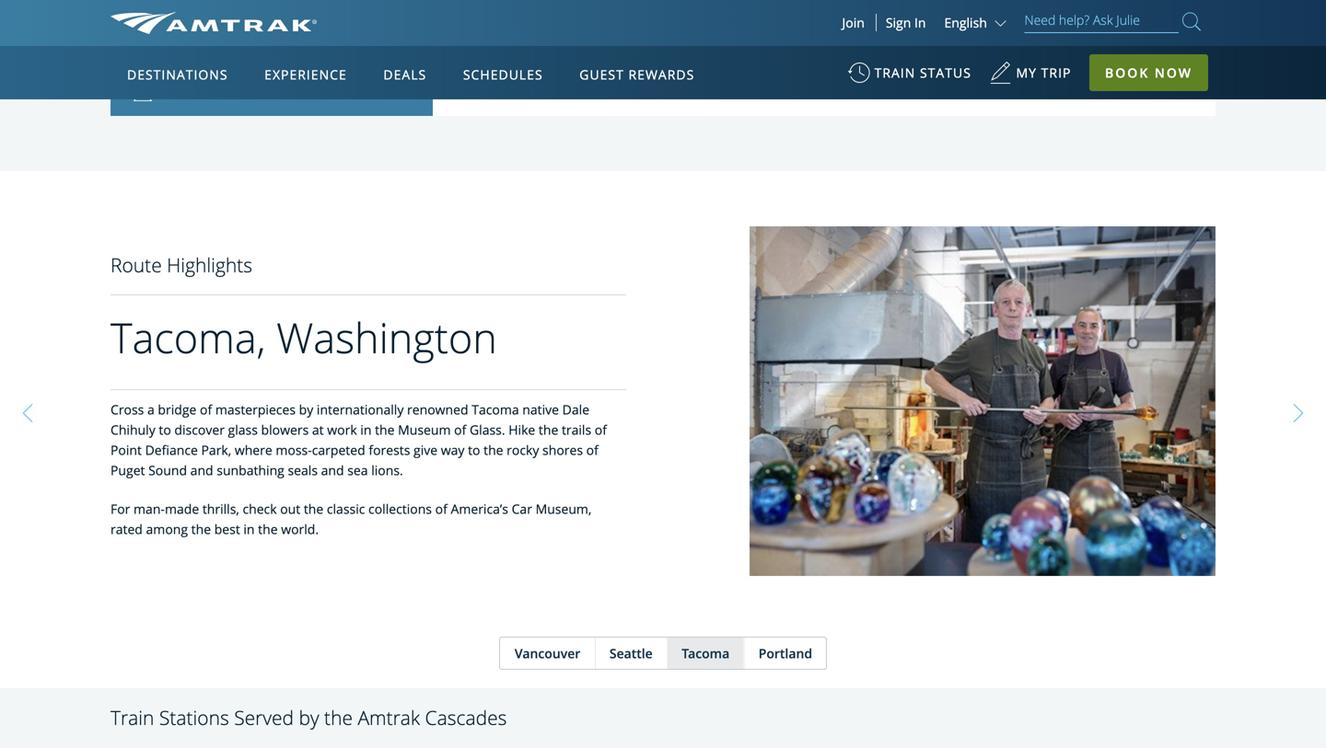 Task type: locate. For each thing, give the bounding box(es) containing it.
1 horizontal spatial in
[[360, 422, 372, 439]]

chihuly
[[111, 422, 155, 439]]

for man-made thrills, check out the classic collections of america's car museum, rated among the best in the world.
[[111, 501, 592, 538]]

application
[[179, 154, 621, 412]]

join
[[842, 14, 865, 31]]

park,
[[201, 442, 231, 459]]

glass.
[[470, 422, 505, 439]]

tacoma button
[[667, 638, 743, 669]]

in down internationally
[[360, 422, 372, 439]]

experience button
[[257, 49, 354, 100]]

local guides button
[[111, 68, 433, 116]]

my trip button
[[990, 55, 1071, 100]]

of
[[200, 401, 212, 419], [454, 422, 466, 439], [595, 422, 607, 439], [586, 442, 599, 459], [435, 501, 447, 518]]

point
[[111, 442, 142, 459]]

puget
[[111, 462, 145, 480]]

car
[[512, 501, 532, 518]]

vancouver
[[515, 645, 581, 663]]

of inside for man-made thrills, check out the classic collections of america's car museum, rated among the best in the world.
[[435, 501, 447, 518]]

highlights
[[167, 252, 252, 278]]

0 vertical spatial by
[[299, 401, 313, 419]]

to right way
[[468, 442, 480, 459]]

pictoral icon for menu image
[[134, 0, 170, 2]]

check
[[243, 501, 277, 518]]

the left amtrak on the left bottom
[[324, 705, 353, 731]]

sign in
[[886, 14, 926, 31]]

0 horizontal spatial and
[[190, 462, 213, 480]]

hike
[[509, 422, 535, 439]]

0 horizontal spatial in
[[244, 521, 255, 538]]

1 vertical spatial tacoma
[[682, 645, 730, 663]]

sign in button
[[886, 14, 926, 31]]

1 horizontal spatial and
[[321, 462, 344, 480]]

in inside 'cross a bridge of masterpieces by internationally renowned tacoma native dale chihuly to discover glass blowers at work in the museum of glass. hike the trails of point defiance park, where moss-carpeted forests give way to the rocky shores of puget sound and sunbathing seals and sea lions.'
[[360, 422, 372, 439]]

sunbathing
[[217, 462, 284, 480]]

renowned
[[407, 401, 468, 419]]

banner
[[0, 0, 1326, 425]]

internationally
[[317, 401, 404, 419]]

sea
[[347, 462, 368, 480]]

seattle button
[[595, 638, 667, 669]]

portland
[[759, 645, 812, 663]]

schedules
[[463, 66, 543, 83]]

1 horizontal spatial to
[[468, 442, 480, 459]]

by up at
[[299, 401, 313, 419]]

guest rewards
[[580, 66, 695, 83]]

the
[[375, 422, 395, 439], [539, 422, 558, 439], [484, 442, 503, 459], [304, 501, 323, 518], [191, 521, 211, 538], [258, 521, 278, 538], [324, 705, 353, 731]]

discover
[[174, 422, 225, 439]]

man-
[[134, 501, 165, 518]]

status
[[920, 64, 972, 82]]

my trip
[[1016, 64, 1071, 82]]

search icon image
[[1183, 9, 1201, 34]]

rocky
[[507, 442, 539, 459]]

regions map image
[[179, 154, 621, 412]]

in
[[360, 422, 372, 439], [244, 521, 255, 538]]

1 vertical spatial by
[[299, 705, 319, 731]]

to
[[159, 422, 171, 439], [468, 442, 480, 459]]

1 horizontal spatial tacoma
[[682, 645, 730, 663]]

1 by from the top
[[299, 401, 313, 419]]

guest rewards button
[[572, 49, 702, 100]]

tacoma right 'seattle'
[[682, 645, 730, 663]]

washington
[[276, 310, 497, 366]]

at
[[312, 422, 324, 439]]

route
[[111, 252, 162, 278]]

0 vertical spatial tacoma
[[472, 401, 519, 419]]

among
[[146, 521, 188, 538]]

by inside 'cross a bridge of masterpieces by internationally renowned tacoma native dale chihuly to discover glass blowers at work in the museum of glass. hike the trails of point defiance park, where moss-carpeted forests give way to the rocky shores of puget sound and sunbathing seals and sea lions.'
[[299, 401, 313, 419]]

moss-
[[276, 442, 312, 459]]

by right served
[[299, 705, 319, 731]]

in right best at the bottom
[[244, 521, 255, 538]]

tacoma
[[472, 401, 519, 419], [682, 645, 730, 663]]

0 horizontal spatial tacoma
[[472, 401, 519, 419]]

to up defiance on the left bottom of the page
[[159, 422, 171, 439]]

tacoma up glass.
[[472, 401, 519, 419]]

by
[[299, 401, 313, 419], [299, 705, 319, 731]]

sound
[[148, 462, 187, 480]]

of left america's
[[435, 501, 447, 518]]

tacoma,
[[111, 310, 266, 366]]

the right out
[[304, 501, 323, 518]]

pictoral icon for pets image
[[134, 33, 170, 52]]

route highlights
[[111, 252, 252, 278]]

collections
[[368, 501, 432, 518]]

shores
[[543, 442, 583, 459]]

0 horizontal spatial to
[[159, 422, 171, 439]]

my
[[1016, 64, 1037, 82]]

rated
[[111, 521, 143, 538]]

book now button
[[1090, 54, 1208, 91]]

1 vertical spatial to
[[468, 442, 480, 459]]

made
[[165, 501, 199, 518]]

defiance
[[145, 442, 198, 459]]

in inside for man-made thrills, check out the classic collections of america's car museum, rated among the best in the world.
[[244, 521, 255, 538]]

0 vertical spatial in
[[360, 422, 372, 439]]

pictoral icon for local-guides image
[[134, 83, 170, 101]]

museum
[[398, 422, 451, 439]]

and down park,
[[190, 462, 213, 480]]

and down carpeted
[[321, 462, 344, 480]]

of down trails
[[586, 442, 599, 459]]

1 vertical spatial in
[[244, 521, 255, 538]]

list
[[111, 0, 433, 116]]

and
[[190, 462, 213, 480], [321, 462, 344, 480]]

Please enter your search item search field
[[1025, 9, 1179, 33]]

local guides
[[170, 83, 247, 100]]

give
[[414, 442, 438, 459]]



Task type: describe. For each thing, give the bounding box(es) containing it.
rewards
[[629, 66, 695, 83]]

cross
[[111, 401, 144, 419]]

the up 'forests'
[[375, 422, 395, 439]]

english
[[944, 14, 987, 31]]

tacoma inside button
[[682, 645, 730, 663]]

thrills,
[[202, 501, 239, 518]]

stations
[[159, 705, 229, 731]]

amtrak
[[358, 705, 420, 731]]

tacoma, washington
[[111, 310, 497, 366]]

lions.
[[371, 462, 403, 480]]

experience
[[264, 66, 347, 83]]

cross a bridge of masterpieces by internationally renowned tacoma native dale chihuly to discover glass blowers at work in the museum of glass. hike the trails of point defiance park, where moss-carpeted forests give way to the rocky shores of puget sound and sunbathing seals and sea lions.
[[111, 401, 607, 480]]

trip
[[1041, 64, 1071, 82]]

glass
[[228, 422, 258, 439]]

the down check
[[258, 521, 278, 538]]

forests
[[369, 442, 410, 459]]

out
[[280, 501, 300, 518]]

destinations button
[[120, 49, 235, 100]]

world.
[[281, 521, 319, 538]]

carpeted
[[312, 442, 365, 459]]

of up discover
[[200, 401, 212, 419]]

now
[[1155, 64, 1193, 82]]

local
[[170, 83, 201, 100]]

guest
[[580, 66, 624, 83]]

dale
[[562, 401, 589, 419]]

english button
[[944, 14, 1011, 31]]

blowers
[[261, 422, 309, 439]]

train status link
[[848, 55, 972, 100]]

application inside banner
[[179, 154, 621, 412]]

trails
[[562, 422, 591, 439]]

book now
[[1105, 64, 1193, 82]]

native
[[522, 401, 559, 419]]

tacoma inside 'cross a bridge of masterpieces by internationally renowned tacoma native dale chihuly to discover glass blowers at work in the museum of glass. hike the trails of point defiance park, where moss-carpeted forests give way to the rocky shores of puget sound and sunbathing seals and sea lions.'
[[472, 401, 519, 419]]

a
[[147, 401, 155, 419]]

portland button
[[744, 638, 826, 669]]

seattle
[[610, 645, 653, 663]]

of up way
[[454, 422, 466, 439]]

deals
[[384, 66, 427, 83]]

the left best at the bottom
[[191, 521, 211, 538]]

banner containing join
[[0, 0, 1326, 425]]

join button
[[831, 14, 877, 31]]

book
[[1105, 64, 1150, 82]]

train
[[875, 64, 916, 82]]

2 by from the top
[[299, 705, 319, 731]]

destinations
[[127, 66, 228, 83]]

2 and from the left
[[321, 462, 344, 480]]

vancouver button
[[500, 638, 594, 669]]

way
[[441, 442, 465, 459]]

america's
[[451, 501, 508, 518]]

train
[[111, 705, 154, 731]]

museum,
[[536, 501, 592, 518]]

seals
[[288, 462, 318, 480]]

train stations served by the amtrak cascades
[[111, 705, 507, 731]]

the down "native" on the bottom left
[[539, 422, 558, 439]]

work
[[327, 422, 357, 439]]

pets button
[[111, 18, 433, 68]]

deals button
[[376, 49, 434, 100]]

guides
[[205, 83, 247, 100]]

the down glass.
[[484, 442, 503, 459]]

for
[[111, 501, 130, 518]]

classic
[[327, 501, 365, 518]]

served
[[234, 705, 294, 731]]

cascades
[[425, 705, 507, 731]]

where
[[235, 442, 272, 459]]

0 vertical spatial to
[[159, 422, 171, 439]]

of right trails
[[595, 422, 607, 439]]

train status
[[875, 64, 972, 82]]

amtrak image
[[111, 12, 317, 34]]

1 and from the left
[[190, 462, 213, 480]]

list containing pets
[[111, 0, 433, 116]]

in
[[914, 14, 926, 31]]

pets
[[170, 33, 196, 51]]

sign
[[886, 14, 911, 31]]

local guides list item
[[111, 68, 433, 116]]

schedules link
[[456, 46, 550, 99]]

best
[[214, 521, 240, 538]]

masterpieces
[[215, 401, 296, 419]]



Task type: vqa. For each thing, say whether or not it's contained in the screenshot.
'Portland'
yes



